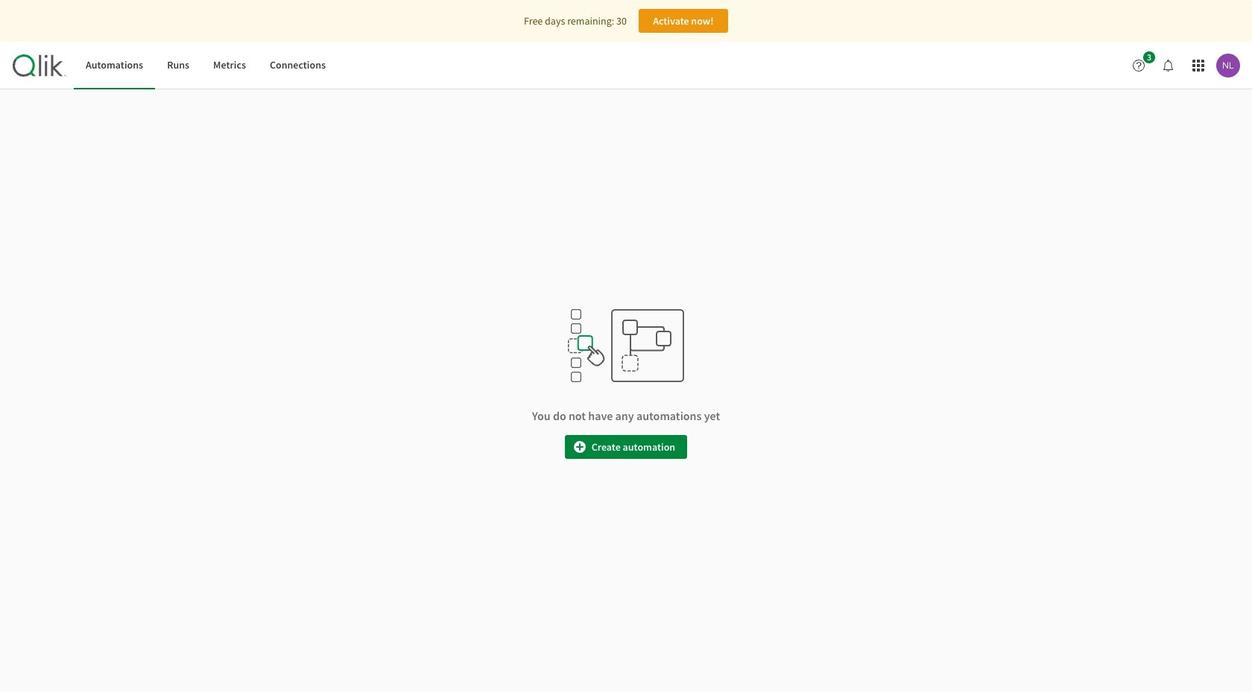 Task type: vqa. For each thing, say whether or not it's contained in the screenshot.
How do I define data associations? IMAGE
no



Task type: locate. For each thing, give the bounding box(es) containing it.
noah lott image
[[1217, 54, 1240, 78]]

tab list
[[74, 42, 338, 89]]



